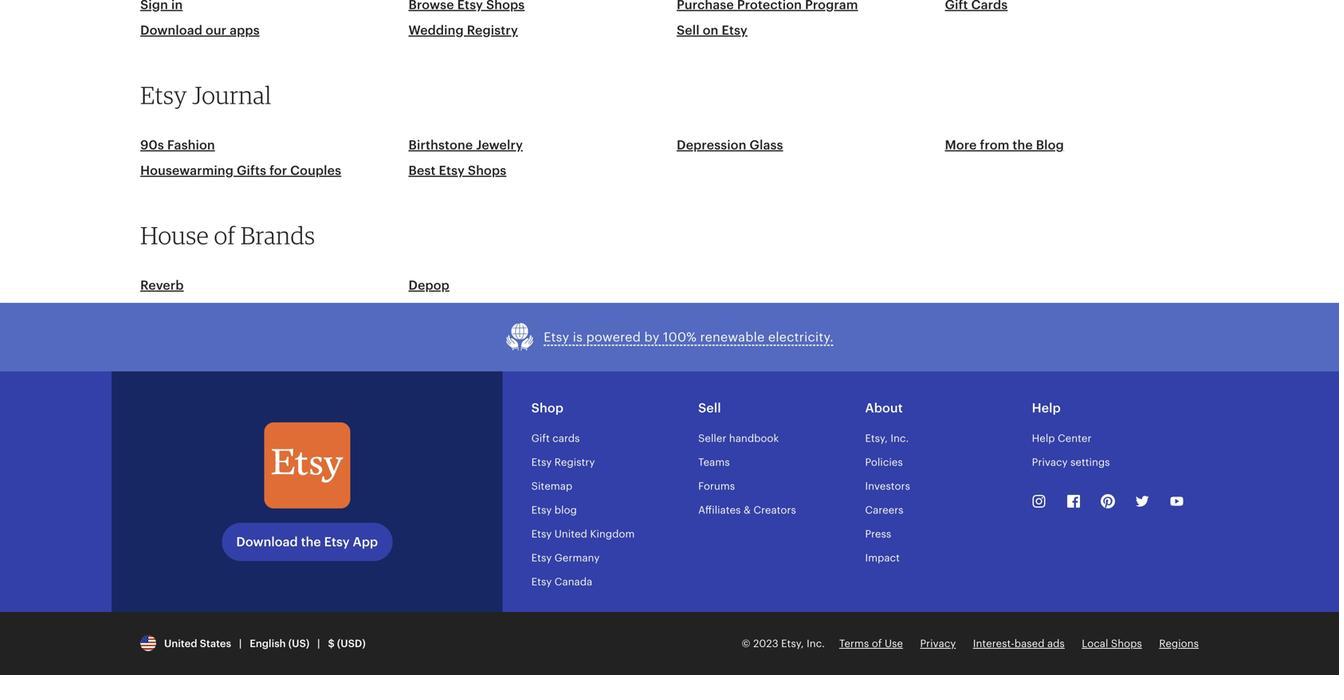 Task type: locate. For each thing, give the bounding box(es) containing it.
1 vertical spatial inc.
[[807, 638, 825, 650]]

etsy, right the 2023
[[781, 638, 804, 650]]

sell up seller
[[699, 401, 721, 416]]

etsy,
[[865, 433, 888, 445], [781, 638, 804, 650]]

best etsy shops link
[[409, 163, 507, 178]]

from
[[980, 138, 1010, 152]]

etsy registry link
[[532, 457, 595, 469]]

1 horizontal spatial united
[[555, 528, 588, 540]]

privacy for privacy link
[[920, 638, 956, 650]]

united
[[555, 528, 588, 540], [164, 638, 197, 650]]

registry right wedding
[[467, 23, 518, 37]]

1 vertical spatial privacy
[[920, 638, 956, 650]]

more from the blog
[[945, 138, 1064, 152]]

shops right "local"
[[1111, 638, 1142, 650]]

2 help from the top
[[1032, 433, 1055, 445]]

etsy left is at the left
[[544, 330, 570, 344]]

0 horizontal spatial etsy,
[[781, 638, 804, 650]]

1 vertical spatial help
[[1032, 433, 1055, 445]]

registry
[[467, 23, 518, 37], [555, 457, 595, 469]]

1 help from the top
[[1032, 401, 1061, 416]]

0 horizontal spatial of
[[214, 220, 235, 250]]

sell left on
[[677, 23, 700, 37]]

0 vertical spatial sell
[[677, 23, 700, 37]]

help left center
[[1032, 433, 1055, 445]]

inc.
[[891, 433, 909, 445], [807, 638, 825, 650]]

0 horizontal spatial |
[[239, 638, 242, 650]]

1 horizontal spatial privacy
[[1032, 457, 1068, 469]]

shop
[[532, 401, 564, 416]]

glass
[[750, 138, 783, 152]]

2 | from the left
[[317, 638, 320, 650]]

download our apps link
[[140, 23, 260, 37]]

etsy down birthstone
[[439, 163, 465, 178]]

1 vertical spatial download
[[236, 535, 298, 549]]

1 vertical spatial registry
[[555, 457, 595, 469]]

sitemap
[[532, 481, 573, 492]]

0 vertical spatial the
[[1013, 138, 1033, 152]]

© 2023 etsy, inc.
[[742, 638, 825, 650]]

0 horizontal spatial shops
[[468, 163, 507, 178]]

etsy registry
[[532, 457, 595, 469]]

etsy blog link
[[532, 504, 577, 516]]

1 vertical spatial etsy,
[[781, 638, 804, 650]]

of right the house
[[214, 220, 235, 250]]

house
[[140, 220, 209, 250]]

etsy right on
[[722, 23, 748, 37]]

the left app
[[301, 535, 321, 549]]

$
[[328, 638, 335, 650]]

download
[[140, 23, 203, 37], [236, 535, 298, 549]]

90s
[[140, 138, 164, 152]]

is
[[573, 330, 583, 344]]

1 vertical spatial united
[[164, 638, 197, 650]]

best
[[409, 163, 436, 178]]

1 horizontal spatial inc.
[[891, 433, 909, 445]]

1 horizontal spatial of
[[872, 638, 882, 650]]

privacy down help center
[[1032, 457, 1068, 469]]

renewable
[[700, 330, 765, 344]]

electricity.
[[769, 330, 834, 344]]

0 vertical spatial help
[[1032, 401, 1061, 416]]

etsy left canada
[[532, 576, 552, 588]]

|
[[239, 638, 242, 650], [317, 638, 320, 650]]

0 vertical spatial shops
[[468, 163, 507, 178]]

0 horizontal spatial the
[[301, 535, 321, 549]]

privacy right use
[[920, 638, 956, 650]]

etsy down etsy blog
[[532, 528, 552, 540]]

1 horizontal spatial registry
[[555, 457, 595, 469]]

etsy is powered by 100% renewable electricity.
[[544, 330, 834, 344]]

brands
[[241, 220, 315, 250]]

etsy germany
[[532, 552, 600, 564]]

birthstone jewelry link
[[409, 138, 523, 152]]

0 vertical spatial download
[[140, 23, 203, 37]]

help up help center
[[1032, 401, 1061, 416]]

etsy
[[722, 23, 748, 37], [140, 80, 187, 110], [439, 163, 465, 178], [544, 330, 570, 344], [532, 457, 552, 469], [532, 504, 552, 516], [532, 528, 552, 540], [324, 535, 350, 549], [532, 552, 552, 564], [532, 576, 552, 588]]

0 vertical spatial privacy
[[1032, 457, 1068, 469]]

registry down cards
[[555, 457, 595, 469]]

etsy inside button
[[544, 330, 570, 344]]

of left use
[[872, 638, 882, 650]]

90s fashion link
[[140, 138, 215, 152]]

etsy down gift at left
[[532, 457, 552, 469]]

1 vertical spatial shops
[[1111, 638, 1142, 650]]

0 horizontal spatial privacy
[[920, 638, 956, 650]]

united states   |   english (us)   |   $ (usd)
[[159, 638, 366, 650]]

etsy left blog
[[532, 504, 552, 516]]

wedding
[[409, 23, 464, 37]]

housewarming gifts for couples link
[[140, 163, 341, 178]]

0 horizontal spatial inc.
[[807, 638, 825, 650]]

0 vertical spatial inc.
[[891, 433, 909, 445]]

seller handbook link
[[699, 433, 779, 445]]

depop
[[409, 278, 450, 293]]

etsy germany link
[[532, 552, 600, 564]]

1 horizontal spatial |
[[317, 638, 320, 650]]

etsy, up policies link
[[865, 433, 888, 445]]

| left $ on the left of the page
[[317, 638, 320, 650]]

more
[[945, 138, 977, 152]]

1 horizontal spatial etsy,
[[865, 433, 888, 445]]

download for download our apps
[[140, 23, 203, 37]]

privacy settings link
[[1032, 457, 1110, 469]]

1 vertical spatial of
[[872, 638, 882, 650]]

0 vertical spatial of
[[214, 220, 235, 250]]

help
[[1032, 401, 1061, 416], [1032, 433, 1055, 445]]

download for download the etsy app
[[236, 535, 298, 549]]

app
[[353, 535, 378, 549]]

1 horizontal spatial download
[[236, 535, 298, 549]]

sitemap link
[[532, 481, 573, 492]]

0 vertical spatial registry
[[467, 23, 518, 37]]

impact
[[865, 552, 900, 564]]

journal
[[192, 80, 272, 110]]

privacy
[[1032, 457, 1068, 469], [920, 638, 956, 650]]

affiliates & creators link
[[699, 504, 796, 516]]

regions button
[[1160, 637, 1199, 651]]

registry for wedding registry
[[467, 23, 518, 37]]

depop link
[[409, 278, 450, 293]]

gift cards
[[532, 433, 580, 445]]

| right the states
[[239, 638, 242, 650]]

1 vertical spatial sell
[[699, 401, 721, 416]]

the
[[1013, 138, 1033, 152], [301, 535, 321, 549]]

etsy up 90s
[[140, 80, 187, 110]]

handbook
[[729, 433, 779, 445]]

(usd)
[[337, 638, 366, 650]]

shops down jewelry
[[468, 163, 507, 178]]

0 horizontal spatial download
[[140, 23, 203, 37]]

gifts
[[237, 163, 266, 178]]

etsy for etsy germany
[[532, 552, 552, 564]]

inc. left terms
[[807, 638, 825, 650]]

1 horizontal spatial shops
[[1111, 638, 1142, 650]]

united right "us" icon
[[164, 638, 197, 650]]

1 horizontal spatial the
[[1013, 138, 1033, 152]]

united down blog
[[555, 528, 588, 540]]

reverb
[[140, 278, 184, 293]]

birthstone jewelry
[[409, 138, 523, 152]]

etsy for etsy canada
[[532, 576, 552, 588]]

about
[[865, 401, 903, 416]]

1 vertical spatial the
[[301, 535, 321, 549]]

house of brands
[[140, 220, 315, 250]]

0 horizontal spatial registry
[[467, 23, 518, 37]]

use
[[885, 638, 903, 650]]

birthstone
[[409, 138, 473, 152]]

2023
[[753, 638, 779, 650]]

apps
[[230, 23, 260, 37]]

best etsy shops
[[409, 163, 507, 178]]

etsy blog
[[532, 504, 577, 516]]

depression
[[677, 138, 747, 152]]

inc. up policies link
[[891, 433, 909, 445]]

etsy up etsy canada link
[[532, 552, 552, 564]]

blog
[[555, 504, 577, 516]]

the left the blog
[[1013, 138, 1033, 152]]

of
[[214, 220, 235, 250], [872, 638, 882, 650]]



Task type: describe. For each thing, give the bounding box(es) containing it.
interest-
[[973, 638, 1015, 650]]

©
[[742, 638, 751, 650]]

seller
[[699, 433, 727, 445]]

teams link
[[699, 457, 730, 469]]

help center
[[1032, 433, 1092, 445]]

privacy settings
[[1032, 457, 1110, 469]]

depression glass
[[677, 138, 783, 152]]

powered
[[586, 330, 641, 344]]

etsy united kingdom link
[[532, 528, 635, 540]]

local shops
[[1082, 638, 1142, 650]]

center
[[1058, 433, 1092, 445]]

blog
[[1036, 138, 1064, 152]]

etsy for etsy united kingdom
[[532, 528, 552, 540]]

investors
[[865, 481, 911, 492]]

download the etsy app
[[236, 535, 378, 549]]

press link
[[865, 528, 892, 540]]

jewelry
[[476, 138, 523, 152]]

terms
[[840, 638, 869, 650]]

affiliates & creators
[[699, 504, 796, 516]]

gift cards link
[[532, 433, 580, 445]]

help center link
[[1032, 433, 1092, 445]]

of for house
[[214, 220, 235, 250]]

more from the blog link
[[945, 138, 1064, 152]]

wedding registry
[[409, 23, 518, 37]]

housewarming gifts for couples
[[140, 163, 341, 178]]

etsy left app
[[324, 535, 350, 549]]

terms of use
[[840, 638, 903, 650]]

seller handbook
[[699, 433, 779, 445]]

press
[[865, 528, 892, 540]]

registry for etsy registry
[[555, 457, 595, 469]]

help for help center
[[1032, 433, 1055, 445]]

housewarming
[[140, 163, 234, 178]]

impact link
[[865, 552, 900, 564]]

1 | from the left
[[239, 638, 242, 650]]

sell on etsy
[[677, 23, 748, 37]]

us image
[[140, 636, 156, 652]]

policies
[[865, 457, 903, 469]]

etsy for etsy blog
[[532, 504, 552, 516]]

reverb link
[[140, 278, 184, 293]]

of for terms
[[872, 638, 882, 650]]

sell for sell
[[699, 401, 721, 416]]

our
[[206, 23, 227, 37]]

etsy for etsy registry
[[532, 457, 552, 469]]

&
[[744, 504, 751, 516]]

creators
[[754, 504, 796, 516]]

affiliates
[[699, 504, 741, 516]]

terms of use link
[[840, 638, 903, 650]]

etsy, inc. link
[[865, 433, 909, 445]]

gift
[[532, 433, 550, 445]]

etsy canada
[[532, 576, 593, 588]]

forums
[[699, 481, 735, 492]]

careers
[[865, 504, 904, 516]]

fashion
[[167, 138, 215, 152]]

0 vertical spatial etsy,
[[865, 433, 888, 445]]

(us)
[[288, 638, 310, 650]]

by
[[645, 330, 660, 344]]

forums link
[[699, 481, 735, 492]]

for
[[270, 163, 287, 178]]

etsy for etsy is powered by 100% renewable electricity.
[[544, 330, 570, 344]]

help for help
[[1032, 401, 1061, 416]]

download the etsy app link
[[222, 523, 393, 561]]

kingdom
[[590, 528, 635, 540]]

sell on etsy link
[[677, 23, 748, 37]]

wedding registry link
[[409, 23, 518, 37]]

based
[[1015, 638, 1045, 650]]

germany
[[555, 552, 600, 564]]

investors link
[[865, 481, 911, 492]]

states
[[200, 638, 231, 650]]

ads
[[1048, 638, 1065, 650]]

privacy for privacy settings
[[1032, 457, 1068, 469]]

on
[[703, 23, 719, 37]]

careers link
[[865, 504, 904, 516]]

download our apps
[[140, 23, 260, 37]]

english
[[250, 638, 286, 650]]

etsy united kingdom
[[532, 528, 635, 540]]

interest-based ads
[[973, 638, 1065, 650]]

90s fashion
[[140, 138, 215, 152]]

interest-based ads link
[[973, 638, 1065, 650]]

0 vertical spatial united
[[555, 528, 588, 540]]

sell for sell on etsy
[[677, 23, 700, 37]]

local shops link
[[1082, 638, 1142, 650]]

teams
[[699, 457, 730, 469]]

policies link
[[865, 457, 903, 469]]

etsy, inc.
[[865, 433, 909, 445]]

etsy for etsy journal
[[140, 80, 187, 110]]

0 horizontal spatial united
[[164, 638, 197, 650]]

local
[[1082, 638, 1109, 650]]



Task type: vqa. For each thing, say whether or not it's contained in the screenshot.
right Download
yes



